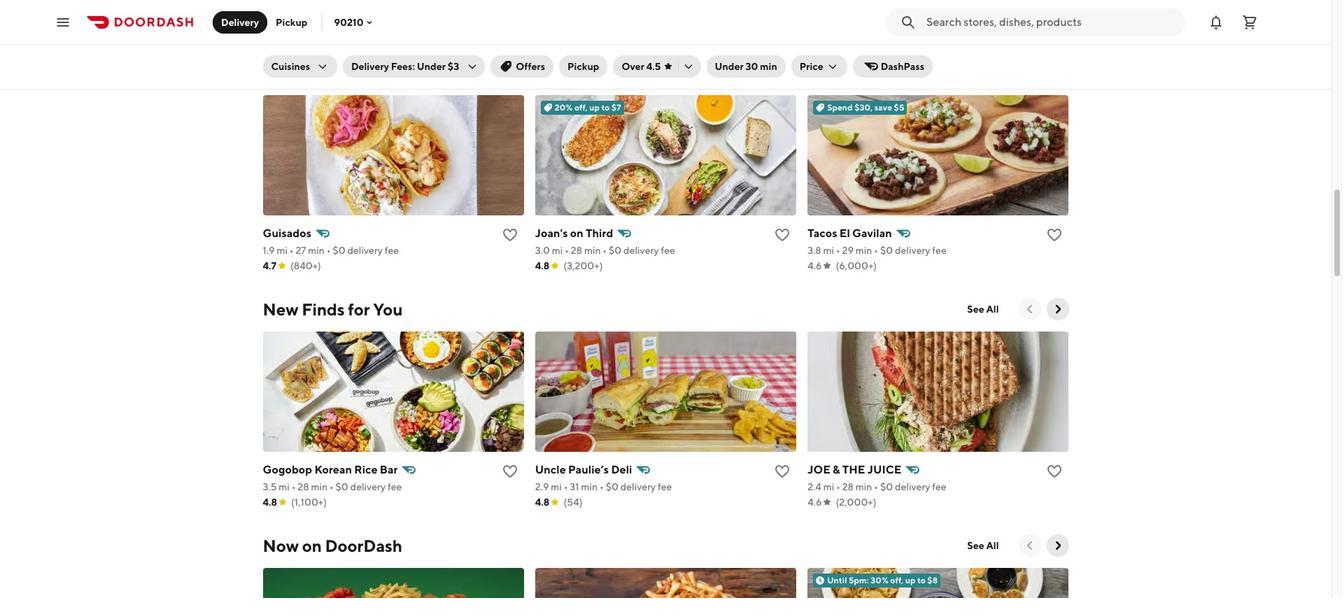 Task type: locate. For each thing, give the bounding box(es) containing it.
$​0 for guisados
[[333, 245, 346, 256]]

5pm:
[[849, 575, 869, 586]]

off, right 20%
[[575, 102, 588, 113]]

1 vertical spatial up
[[906, 575, 916, 586]]

3.5 left the '26'
[[808, 8, 822, 20]]

2 see from the top
[[968, 540, 985, 552]]

28 up the "(3,200+)"
[[571, 245, 582, 256]]

mi for guisados
[[277, 245, 288, 256]]

• down paulie's
[[600, 482, 604, 493]]

4.8 down gogobop
[[263, 497, 277, 508]]

1 horizontal spatial on
[[570, 227, 584, 240]]

$​0 down "korean"
[[336, 482, 348, 493]]

fee for joan's on third
[[661, 245, 675, 256]]

to left $7
[[602, 102, 610, 113]]

0 vertical spatial pickup button
[[267, 11, 316, 33]]

4.6 for joe
[[808, 497, 822, 508]]

paulie's
[[568, 463, 609, 477]]

delivery for joe & the juice
[[895, 482, 931, 493]]

mi right 3.0
[[552, 245, 563, 256]]

4.8 for joan's on third
[[535, 260, 550, 272]]

for
[[348, 300, 370, 319]]

new
[[263, 300, 299, 319]]

4.6 for tacos
[[808, 260, 822, 272]]

(3,200+)
[[564, 260, 603, 272]]

1 4.6 from the top
[[808, 260, 822, 272]]

min right the '27'
[[308, 245, 325, 256]]

to
[[602, 102, 610, 113], [918, 575, 926, 586]]

2 see all link from the top
[[959, 535, 1008, 557]]

on right now
[[302, 536, 322, 556]]

next button of carousel image
[[1051, 302, 1065, 316], [1051, 539, 1065, 553]]

(1,100+)
[[291, 497, 327, 508]]

min up the "(3,200+)"
[[584, 245, 601, 256]]

great
[[363, 63, 404, 83]]

off, right 30% at the bottom right
[[891, 575, 904, 586]]

28 for gogobop korean rice bar
[[298, 482, 309, 493]]

delivery left fees:
[[351, 61, 389, 72]]

next button of carousel image for new finds for you
[[1051, 302, 1065, 316]]

•
[[291, 8, 295, 20], [329, 8, 333, 20], [837, 8, 841, 20], [875, 8, 879, 20], [290, 245, 294, 256], [327, 245, 331, 256], [565, 245, 569, 256], [603, 245, 607, 256], [836, 245, 841, 256], [874, 245, 879, 256], [292, 482, 296, 493], [330, 482, 334, 493], [564, 482, 568, 493], [600, 482, 604, 493], [836, 482, 841, 493], [874, 482, 879, 493]]

$​0 up meals,
[[335, 8, 348, 20]]

1 horizontal spatial under
[[715, 61, 744, 72]]

delivery inside delivery button
[[221, 16, 259, 28]]

1 see from the top
[[968, 304, 985, 315]]

2 all from the top
[[987, 540, 999, 552]]

mi
[[278, 8, 289, 20], [824, 8, 835, 20], [277, 245, 288, 256], [552, 245, 563, 256], [824, 245, 834, 256], [279, 482, 290, 493], [551, 482, 562, 493], [824, 482, 835, 493]]

up left $7
[[590, 102, 600, 113]]

0 vertical spatial click to add this store to your saved list image
[[502, 227, 519, 244]]

mi left the '26'
[[824, 8, 835, 20]]

delivery for uncle paulie's deli
[[621, 482, 656, 493]]

1 vertical spatial see all
[[968, 540, 999, 552]]

pickup button
[[267, 11, 316, 33], [559, 55, 608, 78]]

28
[[297, 8, 309, 20], [571, 245, 582, 256], [298, 482, 309, 493], [843, 482, 854, 493]]

$​0 right the '27'
[[333, 245, 346, 256]]

0 horizontal spatial up
[[590, 102, 600, 113]]

min right 31
[[581, 482, 598, 493]]

over 4.5 button
[[614, 55, 701, 78]]

1 horizontal spatial pickup
[[568, 61, 600, 72]]

1 vertical spatial 4.6
[[808, 497, 822, 508]]

pickup button up cuisines
[[267, 11, 316, 33]]

0 vertical spatial on
[[570, 227, 584, 240]]

1 vertical spatial see all link
[[959, 535, 1008, 557]]

1 horizontal spatial up
[[906, 575, 916, 586]]

0 vertical spatial previous button of carousel image
[[1023, 302, 1037, 316]]

pickup up cuisines
[[276, 16, 308, 28]]

all
[[987, 304, 999, 315], [987, 540, 999, 552]]

min up (2,000+)
[[856, 482, 872, 493]]

all for now on doordash
[[987, 540, 999, 552]]

0 horizontal spatial off,
[[575, 102, 588, 113]]

pickup up 20% off, up to $7
[[568, 61, 600, 72]]

under
[[417, 61, 446, 72], [715, 61, 744, 72]]

up
[[590, 102, 600, 113], [906, 575, 916, 586]]

mi right 2.9
[[551, 482, 562, 493]]

• down &
[[836, 482, 841, 493]]

(54)
[[564, 497, 583, 508]]

on left third
[[570, 227, 584, 240]]

28 up (2,000+)
[[843, 482, 854, 493]]

min for joe & the juice
[[856, 482, 872, 493]]

1 see all link from the top
[[959, 298, 1008, 321]]

0 vertical spatial see
[[968, 304, 985, 315]]

$​0 down deli
[[606, 482, 619, 493]]

min inside button
[[760, 61, 778, 72]]

mi for uncle paulie's deli
[[551, 482, 562, 493]]

1 vertical spatial all
[[987, 540, 999, 552]]

$​0 right the '26'
[[881, 8, 894, 20]]

1 vertical spatial to
[[918, 575, 926, 586]]

90210
[[334, 16, 364, 28]]

joe & the juice
[[808, 463, 902, 477]]

click to add this store to your saved list image for joan's on third
[[774, 227, 791, 244]]

0 horizontal spatial 3.5
[[263, 482, 277, 493]]

0 horizontal spatial on
[[302, 536, 322, 556]]

min
[[311, 8, 327, 20], [856, 8, 873, 20], [760, 61, 778, 72], [308, 245, 325, 256], [584, 245, 601, 256], [856, 245, 873, 256], [311, 482, 328, 493], [581, 482, 598, 493], [856, 482, 872, 493]]

delivery left 2.8
[[221, 16, 259, 28]]

click to add this store to your saved list image left joan's
[[502, 227, 519, 244]]

$​0 down third
[[609, 245, 622, 256]]

1 next button of carousel image from the top
[[1051, 302, 1065, 316]]

0 vertical spatial to
[[602, 102, 610, 113]]

all for new finds for you
[[987, 304, 999, 315]]

$​0 down juice
[[881, 482, 893, 493]]

0 horizontal spatial under
[[417, 61, 446, 72]]

1 see all from the top
[[968, 304, 999, 315]]

2 under from the left
[[715, 61, 744, 72]]

4.6
[[808, 260, 822, 272], [808, 497, 822, 508]]

mi down gogobop
[[279, 482, 290, 493]]

2 next button of carousel image from the top
[[1051, 539, 1065, 553]]

joan's
[[535, 227, 568, 240]]

see all link
[[959, 298, 1008, 321], [959, 535, 1008, 557]]

uncle paulie's deli
[[535, 463, 632, 477]]

1 vertical spatial on
[[302, 536, 322, 556]]

delivery
[[221, 16, 259, 28], [351, 61, 389, 72]]

0 vertical spatial see all link
[[959, 298, 1008, 321]]

0 horizontal spatial delivery
[[221, 16, 259, 28]]

under left $3
[[417, 61, 446, 72]]

4.8
[[263, 24, 277, 35], [535, 260, 550, 272], [263, 497, 277, 508], [535, 497, 550, 508]]

0 vertical spatial off,
[[575, 102, 588, 113]]

1 under from the left
[[417, 61, 446, 72]]

see all
[[968, 304, 999, 315], [968, 540, 999, 552]]

price
[[800, 61, 824, 72]]

2 4.6 from the top
[[808, 497, 822, 508]]

now on doordash link
[[263, 535, 403, 557]]

great meals, great prices link
[[263, 62, 454, 84]]

see for new finds for you
[[968, 304, 985, 315]]

• left the '26'
[[837, 8, 841, 20]]

• left 29
[[836, 245, 841, 256]]

3.8 mi • 29 min • $​0 delivery fee
[[808, 245, 947, 256]]

1 vertical spatial off,
[[891, 575, 904, 586]]

(840+)
[[291, 260, 321, 272]]

up left the $8
[[906, 575, 916, 586]]

see
[[968, 304, 985, 315], [968, 540, 985, 552]]

1 vertical spatial see
[[968, 540, 985, 552]]

1 vertical spatial previous button of carousel image
[[1023, 539, 1037, 553]]

0 vertical spatial 3.5
[[808, 8, 822, 20]]

0 vertical spatial 4.6
[[808, 260, 822, 272]]

min right '30'
[[760, 61, 778, 72]]

1 vertical spatial delivery
[[351, 61, 389, 72]]

1 vertical spatial click to add this store to your saved list image
[[502, 463, 519, 480]]

29
[[842, 245, 854, 256]]

see all for new finds for you
[[968, 304, 999, 315]]

fees:
[[391, 61, 415, 72]]

until 5pm: 30% off, up to $8
[[828, 575, 938, 586]]

1 vertical spatial 3.5
[[263, 482, 277, 493]]

under 30 min
[[715, 61, 778, 72]]

1 vertical spatial pickup
[[568, 61, 600, 72]]

0 horizontal spatial to
[[602, 102, 610, 113]]

delivery
[[350, 8, 385, 20], [896, 8, 931, 20], [347, 245, 383, 256], [624, 245, 659, 256], [895, 245, 931, 256], [350, 482, 386, 493], [621, 482, 656, 493], [895, 482, 931, 493]]

open menu image
[[55, 14, 71, 30]]

1 vertical spatial next button of carousel image
[[1051, 539, 1065, 553]]

click to add this store to your saved list image for joe & the juice
[[1047, 463, 1064, 480]]

gogobop
[[263, 463, 312, 477]]

• down joan's on third at the top
[[565, 245, 569, 256]]

click to add this store to your saved list image
[[774, 227, 791, 244], [1047, 227, 1064, 244], [774, 463, 791, 480], [1047, 463, 1064, 480]]

0 vertical spatial next button of carousel image
[[1051, 302, 1065, 316]]

gogobop korean rice bar
[[263, 463, 398, 477]]

26
[[843, 8, 854, 20]]

• down gogobop korean rice bar
[[330, 482, 334, 493]]

0 vertical spatial pickup
[[276, 16, 308, 28]]

4.6 down 2.4
[[808, 497, 822, 508]]

4.8 down 3.0
[[535, 260, 550, 272]]

1 previous button of carousel image from the top
[[1023, 302, 1037, 316]]

1 vertical spatial pickup button
[[559, 55, 608, 78]]

$​0
[[335, 8, 348, 20], [881, 8, 894, 20], [333, 245, 346, 256], [609, 245, 622, 256], [881, 245, 893, 256], [336, 482, 348, 493], [606, 482, 619, 493], [881, 482, 893, 493]]

under inside button
[[715, 61, 744, 72]]

3.5 down gogobop
[[263, 482, 277, 493]]

click to add this store to your saved list image
[[502, 227, 519, 244], [502, 463, 519, 480]]

0 horizontal spatial pickup
[[276, 16, 308, 28]]

0 vertical spatial see all
[[968, 304, 999, 315]]

click to add this store to your saved list image left uncle
[[502, 463, 519, 480]]

min for uncle paulie's deli
[[581, 482, 598, 493]]

dashpass button
[[853, 55, 933, 78]]

min up (1,100+)
[[311, 482, 328, 493]]

fee for tacos el gavilan
[[933, 245, 947, 256]]

0 horizontal spatial pickup button
[[267, 11, 316, 33]]

uncle
[[535, 463, 566, 477]]

min right 29
[[856, 245, 873, 256]]

previous button of carousel image
[[1023, 302, 1037, 316], [1023, 539, 1037, 553]]

2 previous button of carousel image from the top
[[1023, 539, 1037, 553]]

mi for tacos el gavilan
[[824, 245, 834, 256]]

mi right 3.8
[[824, 245, 834, 256]]

27
[[296, 245, 306, 256]]

see all link for new finds for you
[[959, 298, 1008, 321]]

mi right 1.9 at the top of the page
[[277, 245, 288, 256]]

0 vertical spatial all
[[987, 304, 999, 315]]

$3
[[448, 61, 459, 72]]

under left '30'
[[715, 61, 744, 72]]

pickup button up 20% off, up to $7
[[559, 55, 608, 78]]

mi right 2.4
[[824, 482, 835, 493]]

spend
[[828, 102, 853, 113]]

$​0 down gavilan
[[881, 245, 893, 256]]

1 horizontal spatial delivery
[[351, 61, 389, 72]]

1 all from the top
[[987, 304, 999, 315]]

4.6 down 3.8
[[808, 260, 822, 272]]

0 vertical spatial delivery
[[221, 16, 259, 28]]

over 4.5
[[622, 61, 661, 72]]

2 see all from the top
[[968, 540, 999, 552]]

2 click to add this store to your saved list image from the top
[[502, 463, 519, 480]]

bar
[[380, 463, 398, 477]]

1 horizontal spatial 3.5
[[808, 8, 822, 20]]

pickup
[[276, 16, 308, 28], [568, 61, 600, 72]]

1 click to add this store to your saved list image from the top
[[502, 227, 519, 244]]

previous button of carousel image for new finds for you
[[1023, 302, 1037, 316]]

meals,
[[311, 63, 360, 83]]

offers button
[[491, 55, 554, 78]]

4.8 down 2.9
[[535, 497, 550, 508]]

now
[[263, 536, 299, 556]]

1 horizontal spatial off,
[[891, 575, 904, 586]]

3.5 for 3.5 mi • 26 min • $​0 delivery fee
[[808, 8, 822, 20]]

1 horizontal spatial pickup button
[[559, 55, 608, 78]]

28 up (1,100+)
[[298, 482, 309, 493]]

until
[[828, 575, 847, 586]]

great meals, great prices
[[263, 63, 454, 83]]

to left the $8
[[918, 575, 926, 586]]



Task type: vqa. For each thing, say whether or not it's contained in the screenshot.
20% at the top of the page
yes



Task type: describe. For each thing, give the bounding box(es) containing it.
third
[[586, 227, 613, 240]]

next button of carousel image for now on doordash
[[1051, 539, 1065, 553]]

click to add this store to your saved list image for tacos el gavilan
[[1047, 227, 1064, 244]]

on for joan's
[[570, 227, 584, 240]]

min for joan's on third
[[584, 245, 601, 256]]

notification bell image
[[1208, 14, 1225, 30]]

pickup for rightmost pickup button
[[568, 61, 600, 72]]

3.5 mi • 26 min • $​0 delivery fee link
[[808, 0, 1069, 39]]

• down third
[[603, 245, 607, 256]]

(6,000+)
[[836, 260, 877, 272]]

rice
[[354, 463, 378, 477]]

fee for joe & the juice
[[933, 482, 947, 493]]

2.8
[[263, 8, 277, 20]]

3.5 mi • 28 min • $​0 delivery fee
[[263, 482, 402, 493]]

• right the '27'
[[327, 245, 331, 256]]

4.8 down 2.8
[[263, 24, 277, 35]]

prices
[[408, 63, 454, 83]]

min for guisados
[[308, 245, 325, 256]]

2.9
[[535, 482, 549, 493]]

$​0 for joe & the juice
[[881, 482, 893, 493]]

delivery for tacos el gavilan
[[895, 245, 931, 256]]

0 items, open order cart image
[[1242, 14, 1259, 30]]

20% off, up to $7
[[555, 102, 621, 113]]

gavilan
[[853, 227, 892, 240]]

28 for joe & the juice
[[843, 482, 854, 493]]

$8
[[928, 575, 938, 586]]

fee for uncle paulie's deli
[[658, 482, 672, 493]]

under 30 min button
[[707, 55, 786, 78]]

guisados
[[263, 227, 311, 240]]

1.9
[[263, 245, 275, 256]]

3.8
[[808, 245, 822, 256]]

delivery for delivery fees: under $3
[[351, 61, 389, 72]]

$​0 for tacos el gavilan
[[881, 245, 893, 256]]

20%
[[555, 102, 573, 113]]

3.5 mi • 26 min • $​0 delivery fee
[[808, 8, 947, 20]]

great
[[263, 63, 307, 83]]

28 for joan's on third
[[571, 245, 582, 256]]

$5
[[894, 102, 905, 113]]

min for tacos el gavilan
[[856, 245, 873, 256]]

(6,600+)
[[291, 24, 331, 35]]

2.4 mi • 28 min • $​0 delivery fee
[[808, 482, 947, 493]]

$30,
[[855, 102, 873, 113]]

pickup for the leftmost pickup button
[[276, 16, 308, 28]]

4.8 for uncle paulie's deli
[[535, 497, 550, 508]]

joe
[[808, 463, 831, 477]]

on for now
[[302, 536, 322, 556]]

• left the '27'
[[290, 245, 294, 256]]

0 vertical spatial up
[[590, 102, 600, 113]]

30
[[746, 61, 758, 72]]

2.4
[[808, 482, 822, 493]]

mi for gogobop korean rice bar
[[279, 482, 290, 493]]

min up (6,600+) on the top
[[311, 8, 327, 20]]

4.8 for gogobop korean rice bar
[[263, 497, 277, 508]]

korean
[[315, 463, 352, 477]]

• down juice
[[874, 482, 879, 493]]

3.0 mi • 28 min • $​0 delivery fee
[[535, 245, 675, 256]]

deli
[[611, 463, 632, 477]]

mi for joan's on third
[[552, 245, 563, 256]]

the
[[843, 463, 865, 477]]

delivery for joan's on third
[[624, 245, 659, 256]]

• down gogobop
[[292, 482, 296, 493]]

el
[[840, 227, 850, 240]]

dashpass
[[881, 61, 925, 72]]

$​0 for joan's on third
[[609, 245, 622, 256]]

offers
[[516, 61, 545, 72]]

$​0 for uncle paulie's deli
[[606, 482, 619, 493]]

fee for gogobop korean rice bar
[[388, 482, 402, 493]]

&
[[833, 463, 840, 477]]

over
[[622, 61, 645, 72]]

previous button of carousel image for now on doordash
[[1023, 539, 1037, 553]]

see all for now on doordash
[[968, 540, 999, 552]]

(2,000+)
[[836, 497, 877, 508]]

save
[[875, 102, 893, 113]]

2.8 mi • 28 min • $​0 delivery fee
[[263, 8, 402, 20]]

2.9 mi • 31 min • $​0 delivery fee
[[535, 482, 672, 493]]

cuisines button
[[263, 55, 337, 78]]

spend $30, save $5
[[828, 102, 905, 113]]

3.0
[[535, 245, 550, 256]]

click to add this store to your saved list image for joan's on third
[[502, 227, 519, 244]]

click to add this store to your saved list image for uncle paulie's deli
[[774, 463, 791, 480]]

30%
[[871, 575, 889, 586]]

1.9 mi • 27 min • $​0 delivery fee
[[263, 245, 399, 256]]

fee for guisados
[[385, 245, 399, 256]]

$7
[[612, 102, 621, 113]]

finds
[[302, 300, 345, 319]]

delivery button
[[213, 11, 267, 33]]

you
[[373, 300, 403, 319]]

delivery for gogobop korean rice bar
[[350, 482, 386, 493]]

28 up (6,600+) on the top
[[297, 8, 309, 20]]

min for gogobop korean rice bar
[[311, 482, 328, 493]]

• left the 90210
[[329, 8, 333, 20]]

delivery for delivery
[[221, 16, 259, 28]]

90210 button
[[334, 16, 375, 28]]

joan's on third
[[535, 227, 613, 240]]

cuisines
[[271, 61, 310, 72]]

see all link for now on doordash
[[959, 535, 1008, 557]]

3.5 for 3.5 mi • 28 min • $​0 delivery fee
[[263, 482, 277, 493]]

mi right 2.8
[[278, 8, 289, 20]]

min right the '26'
[[856, 8, 873, 20]]

new finds for you link
[[263, 298, 403, 321]]

price button
[[792, 55, 847, 78]]

• right the '26'
[[875, 8, 879, 20]]

4.7
[[263, 260, 277, 272]]

delivery for guisados
[[347, 245, 383, 256]]

$​0 for gogobop korean rice bar
[[336, 482, 348, 493]]

delivery fees: under $3
[[351, 61, 459, 72]]

juice
[[868, 463, 902, 477]]

new finds for you
[[263, 300, 403, 319]]

• up (6,600+) on the top
[[291, 8, 295, 20]]

tacos el gavilan
[[808, 227, 892, 240]]

see for now on doordash
[[968, 540, 985, 552]]

click to add this store to your saved list image for uncle paulie's deli
[[502, 463, 519, 480]]

now on doordash
[[263, 536, 403, 556]]

31
[[570, 482, 579, 493]]

tacos
[[808, 227, 838, 240]]

mi for joe & the juice
[[824, 482, 835, 493]]

• down gavilan
[[874, 245, 879, 256]]

1 horizontal spatial to
[[918, 575, 926, 586]]

4.5
[[647, 61, 661, 72]]

doordash
[[325, 536, 403, 556]]

• left 31
[[564, 482, 568, 493]]

Store search: begin typing to search for stores available on DoorDash text field
[[927, 14, 1177, 30]]



